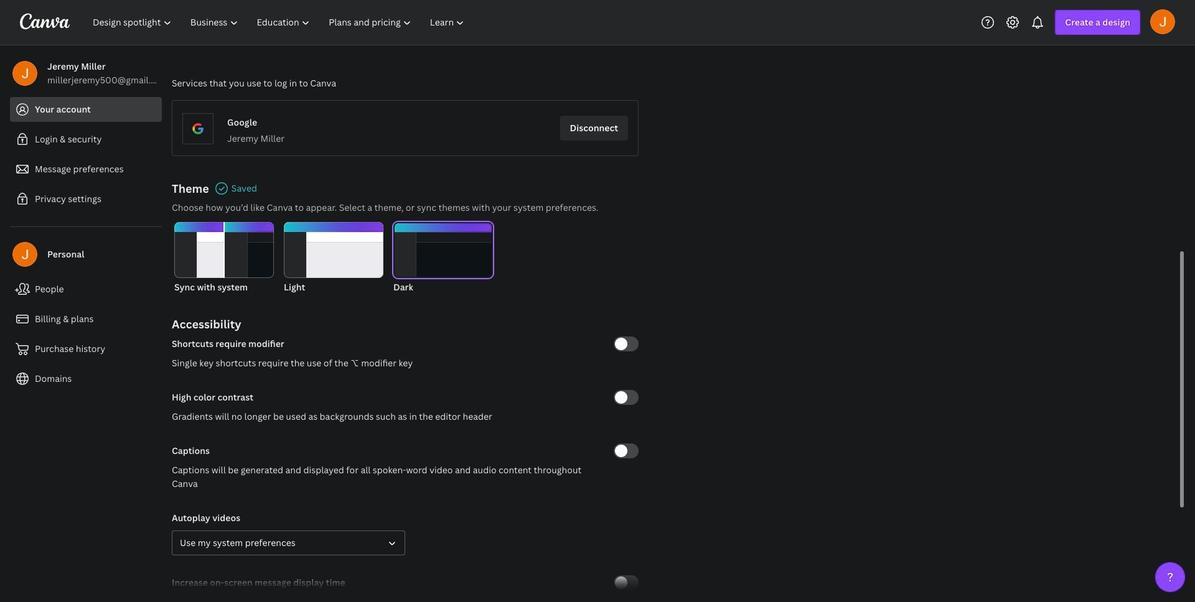Task type: locate. For each thing, give the bounding box(es) containing it.
None button
[[174, 222, 274, 294], [284, 222, 384, 294], [393, 222, 493, 294], [172, 531, 405, 556], [174, 222, 274, 294], [284, 222, 384, 294], [393, 222, 493, 294], [172, 531, 405, 556]]

jeremy miller image
[[1151, 9, 1175, 34]]



Task type: describe. For each thing, give the bounding box(es) containing it.
top level navigation element
[[85, 10, 475, 35]]



Task type: vqa. For each thing, say whether or not it's contained in the screenshot.
"Top level navigation" element
yes



